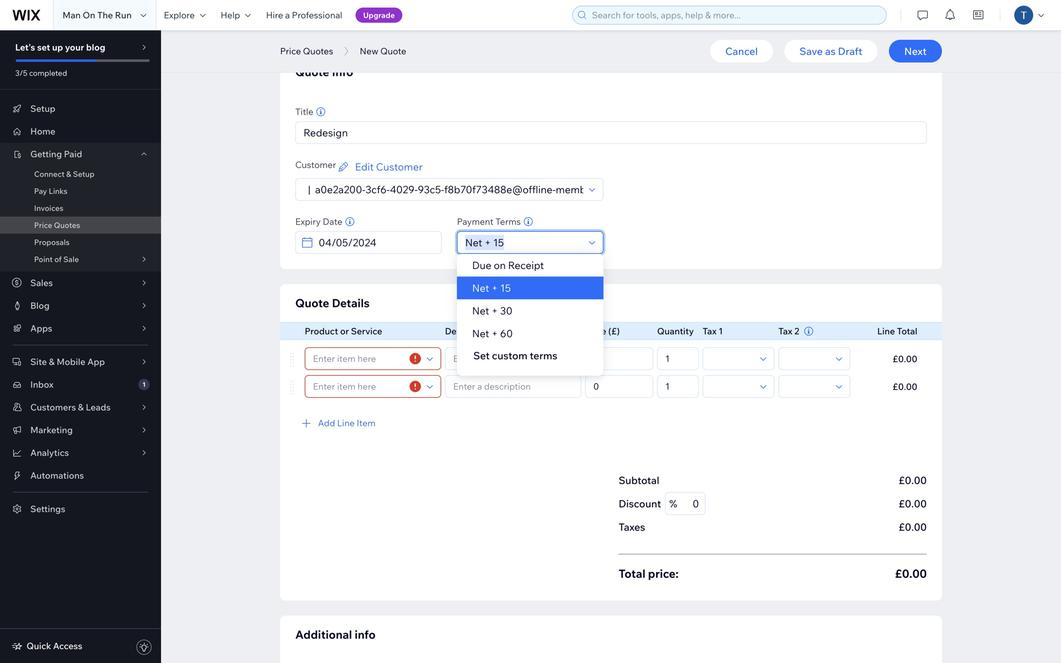 Task type: vqa. For each thing, say whether or not it's contained in the screenshot.
"Reports" "link"
no



Task type: locate. For each thing, give the bounding box(es) containing it.
site & mobile app button
[[0, 351, 161, 374]]

professional
[[292, 9, 343, 21]]

quotes for price quotes button
[[303, 46, 333, 57]]

price quotes up the proposals
[[34, 221, 80, 230]]

enter a description field for second the enter item here field from the top
[[450, 376, 577, 398]]

quick access
[[27, 641, 82, 652]]

setup up pay links "link" on the top
[[73, 169, 95, 179]]

tax for tax 2
[[779, 326, 793, 337]]

1 vertical spatial price
[[34, 221, 52, 230]]

Search for tools, apps, help & more... field
[[589, 6, 883, 24]]

tax right quantity
[[703, 326, 717, 337]]

price quotes inside button
[[280, 46, 333, 57]]

automations link
[[0, 465, 161, 487]]

due
[[472, 259, 492, 272]]

None text field
[[662, 348, 695, 370], [590, 376, 649, 398], [662, 376, 695, 398], [662, 348, 695, 370], [590, 376, 649, 398], [662, 376, 695, 398]]

Enter item here field
[[309, 348, 406, 370], [309, 376, 406, 398]]

0 vertical spatial &
[[66, 169, 71, 179]]

1 vertical spatial quote
[[295, 296, 330, 310]]

analytics
[[30, 447, 69, 459]]

+ left 60
[[492, 327, 498, 340]]

cancel
[[726, 45, 758, 58]]

net for net + 15
[[472, 282, 490, 295]]

0 horizontal spatial tax
[[703, 326, 717, 337]]

save as draft
[[800, 45, 863, 58]]

list box containing due on receipt
[[457, 254, 604, 345]]

0 horizontal spatial &
[[49, 356, 55, 368]]

0 horizontal spatial setup
[[30, 103, 55, 114]]

info
[[332, 65, 354, 79]]

links
[[49, 186, 68, 196]]

1 horizontal spatial quotes
[[303, 46, 333, 57]]

a
[[285, 9, 290, 21]]

3/5 completed
[[15, 68, 67, 78]]

net for net + 60
[[472, 327, 490, 340]]

hire a professional
[[266, 9, 343, 21]]

price inside sidebar "element"
[[34, 221, 52, 230]]

2 horizontal spatial &
[[78, 402, 84, 413]]

£0.00
[[893, 353, 918, 365], [893, 381, 918, 392], [899, 474, 928, 487], [899, 498, 928, 510], [899, 521, 928, 534], [896, 567, 928, 581]]

2 + from the top
[[492, 305, 498, 317]]

2 vertical spatial price
[[586, 326, 607, 337]]

net up set
[[472, 327, 490, 340]]

0 vertical spatial enter a description field
[[450, 348, 577, 370]]

& right connect
[[66, 169, 71, 179]]

net down due
[[472, 282, 490, 295]]

tax
[[779, 326, 793, 337], [703, 326, 717, 337]]

0 vertical spatial price
[[280, 46, 301, 57]]

0 horizontal spatial total
[[619, 567, 646, 581]]

+ left 15
[[492, 282, 498, 295]]

expiry
[[295, 216, 321, 227]]

2 vertical spatial &
[[78, 402, 84, 413]]

0 horizontal spatial price
[[34, 221, 52, 230]]

1 horizontal spatial line
[[878, 326, 896, 337]]

1 inside sidebar "element"
[[143, 381, 146, 389]]

paid
[[64, 149, 82, 160]]

None text field
[[590, 348, 649, 370]]

& left leads
[[78, 402, 84, 413]]

1 vertical spatial enter a description field
[[450, 376, 577, 398]]

price quotes inside sidebar "element"
[[34, 221, 80, 230]]

terms
[[530, 350, 558, 362]]

on
[[494, 259, 506, 272]]

1 + from the top
[[492, 282, 498, 295]]

1 vertical spatial price quotes
[[34, 221, 80, 230]]

1 tax from the left
[[779, 326, 793, 337]]

quotes up proposals link
[[54, 221, 80, 230]]

price
[[280, 46, 301, 57], [34, 221, 52, 230], [586, 326, 607, 337]]

1 vertical spatial enter item here field
[[309, 376, 406, 398]]

man
[[63, 9, 81, 21]]

2 enter a description field from the top
[[450, 376, 577, 398]]

price inside button
[[280, 46, 301, 57]]

0 horizontal spatial quotes
[[54, 221, 80, 230]]

0 vertical spatial quotes
[[303, 46, 333, 57]]

additional
[[295, 628, 352, 642]]

1 horizontal spatial 1
[[719, 326, 723, 337]]

price down a
[[280, 46, 301, 57]]

1 vertical spatial setup
[[73, 169, 95, 179]]

run
[[115, 9, 132, 21]]

Enter a description field
[[450, 348, 577, 370], [450, 376, 577, 398]]

1 horizontal spatial tax
[[779, 326, 793, 337]]

site & mobile app
[[30, 356, 105, 368]]

quote for quote info
[[295, 65, 330, 79]]

1 vertical spatial net
[[472, 305, 490, 317]]

quote info
[[295, 65, 354, 79]]

info
[[355, 628, 376, 642]]

quote down price quotes button
[[295, 65, 330, 79]]

price quotes for price quotes button
[[280, 46, 333, 57]]

quote up product
[[295, 296, 330, 310]]

connect & setup link
[[0, 166, 161, 183]]

60
[[501, 327, 513, 340]]

0 horizontal spatial price quotes
[[34, 221, 80, 230]]

price quotes link
[[0, 217, 161, 234]]

quote
[[295, 65, 330, 79], [295, 296, 330, 310]]

+ for 30
[[492, 305, 498, 317]]

1 enter a description field from the top
[[450, 348, 577, 370]]

service
[[351, 326, 383, 337]]

draft
[[839, 45, 863, 58]]

0 vertical spatial setup
[[30, 103, 55, 114]]

price (£)
[[586, 326, 620, 337]]

2 horizontal spatial price
[[586, 326, 607, 337]]

let's
[[15, 42, 35, 53]]

tax left 2
[[779, 326, 793, 337]]

+ left 30 on the top of the page
[[492, 305, 498, 317]]

net inside "option"
[[472, 282, 490, 295]]

setup link
[[0, 97, 161, 120]]

1 horizontal spatial &
[[66, 169, 71, 179]]

1 net from the top
[[472, 282, 490, 295]]

quotes inside sidebar "element"
[[54, 221, 80, 230]]

customer right edit
[[376, 161, 423, 173]]

1 vertical spatial +
[[492, 305, 498, 317]]

2 vertical spatial net
[[472, 327, 490, 340]]

quotes inside button
[[303, 46, 333, 57]]

1 horizontal spatial total
[[898, 326, 918, 337]]

invoices
[[34, 204, 63, 213]]

subtotal
[[619, 474, 660, 487]]

customer
[[295, 159, 336, 170], [376, 161, 423, 173]]

price down invoices
[[34, 221, 52, 230]]

enter item here field down service
[[309, 348, 406, 370]]

customer left edit
[[295, 159, 336, 170]]

0 vertical spatial quote
[[295, 65, 330, 79]]

+ inside "option"
[[492, 282, 498, 295]]

upgrade
[[363, 10, 395, 20]]

1 vertical spatial &
[[49, 356, 55, 368]]

the
[[97, 9, 113, 21]]

Choose a contact field
[[300, 179, 586, 200]]

site
[[30, 356, 47, 368]]

enter a description field down 60
[[450, 348, 577, 370]]

1 vertical spatial line
[[337, 418, 355, 429]]

analytics button
[[0, 442, 161, 465]]

1 horizontal spatial customer
[[376, 161, 423, 173]]

1 vertical spatial 1
[[143, 381, 146, 389]]

0 horizontal spatial 1
[[143, 381, 146, 389]]

(£)
[[609, 326, 620, 337]]

enter item here field up item
[[309, 376, 406, 398]]

line total
[[878, 326, 918, 337]]

set
[[474, 350, 490, 362]]

total
[[898, 326, 918, 337], [619, 567, 646, 581]]

save
[[800, 45, 823, 58]]

0 vertical spatial enter item here field
[[309, 348, 406, 370]]

0 horizontal spatial customer
[[295, 159, 336, 170]]

3 net from the top
[[472, 327, 490, 340]]

quick
[[27, 641, 51, 652]]

price quotes up quote info
[[280, 46, 333, 57]]

0 vertical spatial net
[[472, 282, 490, 295]]

2 net from the top
[[472, 305, 490, 317]]

marketing
[[30, 425, 73, 436]]

price left the (£)
[[586, 326, 607, 337]]

15
[[501, 282, 511, 295]]

pay links link
[[0, 183, 161, 200]]

0 vertical spatial +
[[492, 282, 498, 295]]

line
[[878, 326, 896, 337], [337, 418, 355, 429]]

automations
[[30, 470, 84, 481]]

1 horizontal spatial price quotes
[[280, 46, 333, 57]]

up
[[52, 42, 63, 53]]

0 vertical spatial price quotes
[[280, 46, 333, 57]]

sales button
[[0, 272, 161, 295]]

1 quote from the top
[[295, 65, 330, 79]]

None number field
[[678, 493, 701, 515]]

2 vertical spatial +
[[492, 327, 498, 340]]

3/5
[[15, 68, 27, 78]]

1 horizontal spatial price
[[280, 46, 301, 57]]

2 quote from the top
[[295, 296, 330, 310]]

quotes up quote info
[[303, 46, 333, 57]]

connect
[[34, 169, 65, 179]]

cancel button
[[711, 40, 774, 63]]

0 horizontal spatial line
[[337, 418, 355, 429]]

%
[[670, 498, 678, 510]]

1 vertical spatial quotes
[[54, 221, 80, 230]]

None field
[[708, 348, 757, 370], [783, 348, 833, 370], [708, 376, 757, 398], [783, 376, 833, 398], [708, 348, 757, 370], [783, 348, 833, 370], [708, 376, 757, 398], [783, 376, 833, 398]]

list box
[[457, 254, 604, 345]]

& right site
[[49, 356, 55, 368]]

set
[[37, 42, 50, 53]]

2 tax from the left
[[703, 326, 717, 337]]

1 enter item here field from the top
[[309, 348, 406, 370]]

30
[[501, 305, 513, 317]]

title
[[295, 106, 314, 117]]

customer inside button
[[376, 161, 423, 173]]

additional info
[[295, 628, 376, 642]]

getting paid
[[30, 149, 82, 160]]

marketing button
[[0, 419, 161, 442]]

net + 30
[[472, 305, 513, 317]]

3 + from the top
[[492, 327, 498, 340]]

setup up "home"
[[30, 103, 55, 114]]

proposals link
[[0, 234, 161, 251]]

sidebar element
[[0, 30, 161, 664]]

enter a description field down set custom terms
[[450, 376, 577, 398]]

net up description
[[472, 305, 490, 317]]

setup
[[30, 103, 55, 114], [73, 169, 95, 179]]



Task type: describe. For each thing, give the bounding box(es) containing it.
save as draft button
[[785, 40, 878, 63]]

2 enter item here field from the top
[[309, 376, 406, 398]]

completed
[[29, 68, 67, 78]]

add line item
[[318, 418, 376, 429]]

hire a professional link
[[259, 0, 350, 30]]

tax for tax 1
[[703, 326, 717, 337]]

net + 60
[[472, 327, 513, 340]]

connect & setup
[[34, 169, 95, 179]]

terms
[[496, 216, 521, 227]]

enter a description field for second the enter item here field from the bottom of the page
[[450, 348, 577, 370]]

app
[[87, 356, 105, 368]]

net for net + 30
[[472, 305, 490, 317]]

due on receipt
[[472, 259, 544, 272]]

1 horizontal spatial setup
[[73, 169, 95, 179]]

settings
[[30, 504, 65, 515]]

quote details
[[295, 296, 370, 310]]

quote for quote details
[[295, 296, 330, 310]]

description
[[445, 326, 494, 337]]

invoices link
[[0, 200, 161, 217]]

point of sale button
[[0, 251, 161, 268]]

price for price quotes button
[[280, 46, 301, 57]]

+ for 60
[[492, 327, 498, 340]]

next
[[905, 45, 927, 58]]

price for price quotes link
[[34, 221, 52, 230]]

net + 15
[[472, 282, 511, 295]]

proposals
[[34, 238, 70, 247]]

price:
[[648, 567, 679, 581]]

0 vertical spatial line
[[878, 326, 896, 337]]

getting
[[30, 149, 62, 160]]

leads
[[86, 402, 111, 413]]

sales
[[30, 277, 53, 289]]

net + 15 option
[[457, 277, 604, 300]]

0 vertical spatial total
[[898, 326, 918, 337]]

price quotes for price quotes link
[[34, 221, 80, 230]]

customers
[[30, 402, 76, 413]]

pay links
[[34, 186, 68, 196]]

let's set up your blog
[[15, 42, 105, 53]]

man on the run
[[63, 9, 132, 21]]

date
[[323, 216, 343, 227]]

point
[[34, 255, 53, 264]]

custom
[[492, 350, 528, 362]]

next button
[[890, 40, 943, 63]]

payment terms
[[457, 216, 521, 227]]

1 vertical spatial total
[[619, 567, 646, 581]]

as
[[826, 45, 836, 58]]

explore
[[164, 9, 195, 21]]

settings link
[[0, 498, 161, 521]]

product
[[305, 326, 338, 337]]

Payment Terms field
[[462, 232, 586, 253]]

pay
[[34, 186, 47, 196]]

Expiry Date field
[[315, 232, 438, 253]]

+ for 15
[[492, 282, 498, 295]]

quotes for price quotes link
[[54, 221, 80, 230]]

product or service
[[305, 326, 383, 337]]

point of sale
[[34, 255, 79, 264]]

expiry date
[[295, 216, 343, 227]]

edit customer
[[355, 161, 423, 173]]

discount
[[619, 498, 662, 510]]

price quotes button
[[274, 42, 340, 61]]

home link
[[0, 120, 161, 143]]

customers & leads button
[[0, 396, 161, 419]]

0 vertical spatial 1
[[719, 326, 723, 337]]

your
[[65, 42, 84, 53]]

tax 2
[[779, 326, 800, 337]]

quick access button
[[11, 641, 82, 652]]

access
[[53, 641, 82, 652]]

home
[[30, 126, 55, 137]]

on
[[83, 9, 95, 21]]

line inside button
[[337, 418, 355, 429]]

getting paid button
[[0, 143, 161, 166]]

Title field
[[300, 122, 923, 143]]

customers & leads
[[30, 402, 111, 413]]

details
[[332, 296, 370, 310]]

set custom terms
[[474, 350, 558, 362]]

& for customers
[[78, 402, 84, 413]]

& for site
[[49, 356, 55, 368]]

mobile
[[57, 356, 85, 368]]

blog
[[30, 300, 50, 311]]

or
[[340, 326, 349, 337]]

blog
[[86, 42, 105, 53]]

apps button
[[0, 317, 161, 340]]

inbox
[[30, 379, 54, 390]]

tax 1
[[703, 326, 723, 337]]

& for connect
[[66, 169, 71, 179]]

receipt
[[508, 259, 544, 272]]

help button
[[213, 0, 259, 30]]



